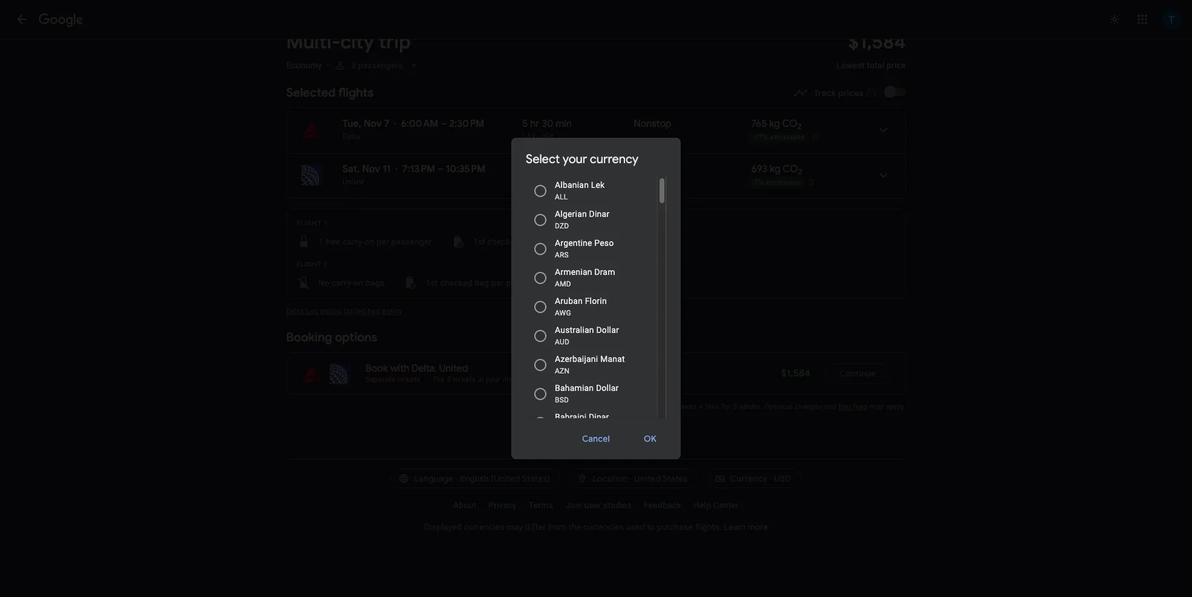 Task type: vqa. For each thing, say whether or not it's contained in the screenshot.


Task type: describe. For each thing, give the bounding box(es) containing it.
- for 765 kg co
[[752, 133, 754, 142]]

7%
[[754, 179, 764, 187]]

peso
[[595, 238, 614, 248]]

prices
[[838, 88, 864, 99]]

2 currencies from the left
[[583, 523, 624, 533]]

1 free carry-on per passenger
[[318, 237, 432, 247]]

english (united states)
[[460, 474, 550, 485]]

sat,
[[343, 163, 360, 176]]

2 fees from the left
[[853, 403, 868, 412]]

693 kg co 2
[[752, 163, 802, 177]]

separate
[[366, 376, 396, 384]]

bag fees button
[[839, 403, 868, 412]]

delta,
[[412, 363, 437, 375]]

3 inside "popup button"
[[351, 61, 356, 70]]

azerbaijani
[[555, 355, 598, 364]]

Arrival time: 2:30 PM. text field
[[449, 118, 485, 130]]

0 horizontal spatial may
[[507, 523, 523, 533]]

delta bag policy , united bag policy
[[286, 307, 402, 316]]

6 hr 22 min ewr – sea
[[522, 163, 571, 186]]

price
[[887, 61, 906, 70]]

dzd
[[555, 222, 569, 231]]

separate tickets
[[366, 376, 420, 384]]

differ
[[525, 523, 546, 533]]

selected flights
[[286, 85, 374, 100]]

states)
[[522, 474, 550, 485]]

checked for 1st checked bag per passenger: $35
[[440, 278, 473, 288]]

jfk
[[541, 133, 554, 141]]

must
[[532, 376, 550, 384]]

tue,
[[343, 118, 361, 130]]

dollar for bahamian dollar
[[596, 384, 619, 393]]

armenian dram amd
[[555, 268, 615, 289]]

in
[[478, 376, 484, 384]]

list containing tue, nov 7
[[287, 108, 905, 199]]

with
[[390, 363, 409, 375]]

passenger: for $35
[[506, 278, 549, 288]]

currency
[[730, 474, 768, 485]]

– inside 5 hr 30 min lax – jfk
[[536, 133, 541, 141]]

economy
[[286, 61, 322, 70]]

2 inside 765 kg co 2
[[797, 122, 802, 132]]

displayed currencies may differ from the currencies used to purchase flights. learn more
[[424, 523, 768, 533]]

1 vertical spatial carry-
[[332, 278, 354, 288]]

0 vertical spatial on
[[365, 237, 375, 247]]

none text field containing $1,584
[[837, 30, 906, 81]]

aud
[[555, 338, 570, 347]]

include
[[622, 403, 646, 412]]

required
[[648, 403, 676, 412]]

track
[[814, 88, 836, 99]]

dinar for algerian dinar dzd
[[589, 209, 610, 219]]

$30
[[598, 237, 613, 247]]

Departure time: 6:00 AM. text field
[[401, 118, 439, 130]]

total duration 6 hr 22 min. element
[[522, 163, 634, 177]]

passenger: for $30
[[554, 237, 596, 247]]

1st for 1st checked bag per passenger: $35
[[426, 278, 438, 288]]

may inside main content
[[870, 403, 884, 412]]

help
[[693, 501, 711, 511]]

2:30 pm
[[449, 118, 485, 130]]

booking
[[286, 330, 332, 346]]

6:00 am – 2:30 pm
[[401, 118, 485, 130]]

continue button
[[825, 364, 891, 384]]

select
[[526, 152, 560, 167]]

displayed
[[424, 523, 462, 533]]

2 inside 693 kg co 2
[[798, 167, 802, 177]]

1 fees from the left
[[705, 403, 720, 412]]

$1,584 for $1,584
[[781, 368, 811, 380]]

charges
[[795, 403, 822, 412]]

co for 765 kg co
[[782, 118, 797, 130]]

itinerary
[[503, 376, 530, 384]]

florin
[[585, 297, 607, 306]]

united bag policy link
[[344, 307, 402, 316]]

checked for 1st checked bag per passenger: $30
[[488, 237, 520, 247]]

min for 6 hr 22 min
[[554, 163, 571, 176]]

join user studies link
[[559, 496, 638, 516]]

bahamian
[[555, 384, 594, 393]]

algerian
[[555, 209, 587, 219]]

2 right the
[[447, 376, 451, 384]]

5 hr 30 min lax – jfk
[[522, 118, 572, 141]]

$35
[[551, 278, 566, 288]]

continue
[[840, 369, 876, 379]]

options
[[335, 330, 377, 346]]

trip
[[379, 30, 411, 54]]

delta for delta
[[343, 133, 360, 141]]

cancel button
[[568, 425, 625, 454]]

nonstop flight. element for 6 hr 22 min
[[634, 163, 672, 177]]

to
[[647, 523, 655, 533]]

17%
[[754, 133, 768, 142]]

0 vertical spatial 1
[[324, 220, 328, 228]]

0 horizontal spatial on
[[354, 278, 363, 288]]

no
[[318, 278, 329, 288]]

tue, nov 7
[[343, 118, 389, 130]]

1st checked bag per passenger: $30
[[473, 237, 613, 247]]

flight on saturday, november 11. leaves newark liberty international airport at 7:13 pm on saturday, november 11 and arrives at seattle-tacoma international airport at 10:35 pm on saturday, november 11. element
[[343, 163, 486, 176]]

3 passengers button
[[329, 54, 425, 76]]

cancel
[[582, 434, 610, 445]]

10:35 pm
[[446, 163, 486, 176]]

lax
[[522, 133, 536, 141]]

bahamian dollar bsd
[[555, 384, 619, 405]]

emissions for 693 kg co
[[766, 179, 801, 187]]

22
[[542, 163, 552, 176]]

11
[[383, 163, 391, 176]]

multi-
[[286, 30, 340, 54]]

passengers
[[358, 61, 403, 70]]

united up the
[[439, 363, 468, 375]]

1 currencies from the left
[[464, 523, 505, 533]]

for
[[722, 403, 731, 412]]

per for 1st checked bag per passenger: $35
[[491, 278, 504, 288]]

learn more link
[[724, 523, 768, 533]]

amd
[[555, 280, 571, 289]]

booking options
[[286, 330, 377, 346]]

multi-city trip
[[286, 30, 411, 54]]

1584 US dollars text field
[[781, 368, 811, 380]]



Task type: locate. For each thing, give the bounding box(es) containing it.
flight for flight 2
[[297, 261, 322, 269]]

first checked bag costs 30 us dollars per passenger element
[[451, 235, 613, 249]]

dinar
[[589, 209, 610, 219], [589, 413, 609, 422]]

1 vertical spatial flight
[[297, 261, 322, 269]]

flight on tuesday, november 7. leaves los angeles international airport at 6:00 am on tuesday, november 7 and arrives at john f. kennedy international airport at 2:30 pm on tuesday, november 7. element
[[343, 118, 485, 130]]

carry-
[[343, 237, 365, 247], [332, 278, 354, 288]]

booked
[[562, 376, 587, 384]]

nov
[[364, 118, 382, 130], [362, 163, 380, 176]]

the
[[569, 523, 581, 533]]

0 horizontal spatial passenger:
[[506, 278, 549, 288]]

0 vertical spatial passenger:
[[554, 237, 596, 247]]

2 up the no
[[324, 261, 328, 269]]

co inside 765 kg co 2
[[782, 118, 797, 130]]

hr inside 6 hr 22 min ewr – sea
[[530, 163, 539, 176]]

2 - from the top
[[752, 179, 754, 187]]

armenian
[[555, 268, 592, 277]]

1 vertical spatial 1
[[318, 237, 323, 247]]

dollar for australian dollar
[[596, 326, 619, 335]]

1 vertical spatial min
[[554, 163, 571, 176]]

lowest
[[837, 61, 865, 70]]

sea
[[543, 178, 557, 186]]

0 vertical spatial flight
[[297, 220, 322, 228]]

flight up the no
[[297, 261, 322, 269]]

1 horizontal spatial 3
[[733, 403, 737, 412]]

bag
[[522, 237, 537, 247], [475, 278, 489, 288], [306, 307, 319, 316], [368, 307, 380, 316], [839, 403, 851, 412]]

delta inside "list"
[[343, 133, 360, 141]]

0 vertical spatial 3
[[351, 61, 356, 70]]

studies
[[603, 501, 632, 511]]

0 horizontal spatial per
[[377, 237, 389, 247]]

0 vertical spatial your
[[563, 152, 587, 167]]

dinar inside algerian dinar dzd
[[589, 209, 610, 219]]

1 vertical spatial 3
[[733, 403, 737, 412]]

language
[[414, 474, 454, 485]]

more
[[748, 523, 768, 533]]

purchase
[[657, 523, 693, 533]]

flight 2
[[297, 261, 328, 269]]

bahraini dinar
[[555, 413, 609, 422]]

1 horizontal spatial per
[[491, 278, 504, 288]]

per down first checked bag costs 30 us dollars per passenger element
[[491, 278, 504, 288]]

1584 us dollars element
[[848, 30, 906, 54]]

bsd
[[555, 396, 569, 405]]

on left the bags
[[354, 278, 363, 288]]

states
[[663, 474, 688, 485]]

feedback
[[644, 501, 681, 511]]

2 nonstop flight. element from the top
[[634, 163, 672, 177]]

kg inside 765 kg co 2
[[769, 118, 780, 130]]

azerbaijani manat azn
[[555, 355, 625, 376]]

currencies down "join user studies" link
[[583, 523, 624, 533]]

1 vertical spatial $1,584
[[781, 368, 811, 380]]

terms link
[[523, 496, 559, 516]]

2 up -7% emissions
[[798, 167, 802, 177]]

kg inside 693 kg co 2
[[770, 163, 781, 176]]

selected
[[286, 85, 336, 100]]

0 vertical spatial $1,584
[[848, 30, 906, 54]]

manat
[[600, 355, 625, 364]]

min for 5 hr 30 min
[[556, 118, 572, 130]]

1 vertical spatial your
[[486, 376, 501, 384]]

free
[[325, 237, 341, 247]]

aruban florin awg
[[555, 297, 607, 318]]

2 tickets from the left
[[453, 376, 476, 384]]

0 vertical spatial 1st
[[473, 237, 485, 247]]

fees right and
[[853, 403, 868, 412]]

taxes
[[678, 403, 697, 412]]

bags
[[366, 278, 385, 288]]

0 vertical spatial -
[[752, 133, 754, 142]]

0 vertical spatial hr
[[530, 118, 540, 130]]

0 vertical spatial nov
[[364, 118, 382, 130]]

1 horizontal spatial on
[[365, 237, 375, 247]]

dram
[[595, 268, 615, 277]]

delta for delta bag policy , united bag policy
[[286, 307, 304, 316]]

6
[[522, 163, 528, 176]]

united states
[[634, 474, 688, 485]]

2 flight from the top
[[297, 261, 322, 269]]

policy up booking options
[[320, 307, 340, 316]]

2 horizontal spatial per
[[539, 237, 551, 247]]

azn
[[555, 367, 570, 376]]

tickets left in
[[453, 376, 476, 384]]

1 left free
[[318, 237, 323, 247]]

center
[[713, 501, 739, 511]]

co
[[782, 118, 797, 130], [783, 163, 798, 176]]

co up -7% emissions
[[783, 163, 798, 176]]

argentine peso ars
[[555, 238, 614, 260]]

7:13 pm – 10:35 pm
[[402, 163, 486, 176]]

2 up "-17% emissions"
[[797, 122, 802, 132]]

None text field
[[837, 30, 906, 81]]

apply.
[[886, 403, 906, 412]]

dinar down prices
[[589, 413, 609, 422]]

tickets down book with delta, united
[[398, 376, 420, 384]]

nov for tue,
[[364, 118, 382, 130]]

0 vertical spatial carry-
[[343, 237, 365, 247]]

1 nonstop flight. element from the top
[[634, 118, 672, 132]]

kg for 693
[[770, 163, 781, 176]]

0 horizontal spatial tickets
[[398, 376, 420, 384]]

1 hr from the top
[[530, 118, 540, 130]]

5
[[522, 118, 528, 130]]

0 horizontal spatial 3
[[351, 61, 356, 70]]

select your currency
[[526, 152, 639, 167]]

1st
[[473, 237, 485, 247], [426, 278, 438, 288]]

privacy
[[489, 501, 517, 511]]

nonstop
[[634, 118, 672, 130], [634, 163, 672, 176]]

policy down the bags
[[382, 307, 402, 316]]

learn
[[724, 523, 746, 533]]

1 horizontal spatial checked
[[488, 237, 520, 247]]

0 vertical spatial nonstop flight. element
[[634, 118, 672, 132]]

flight
[[297, 220, 322, 228], [297, 261, 322, 269]]

united right the ,
[[344, 307, 366, 316]]

$1,584 up total
[[848, 30, 906, 54]]

1 horizontal spatial your
[[563, 152, 587, 167]]

flights.
[[695, 523, 722, 533]]

your right in
[[486, 376, 501, 384]]

1 vertical spatial kg
[[770, 163, 781, 176]]

united inside "list"
[[343, 178, 364, 186]]

dinar right algerian
[[589, 209, 610, 219]]

total duration 5 hr 30 min. element
[[522, 118, 634, 132]]

- down 765
[[752, 133, 754, 142]]

kg for 765
[[769, 118, 780, 130]]

carry- right free
[[343, 237, 365, 247]]

emissions for 765 kg co
[[770, 133, 805, 142]]

3 down city
[[351, 61, 356, 70]]

per left argentine
[[539, 237, 551, 247]]

Multi-city trip text field
[[286, 30, 822, 54]]

per for 1st checked bag per passenger: $30
[[539, 237, 551, 247]]

hr inside 5 hr 30 min lax – jfk
[[530, 118, 540, 130]]

0 vertical spatial nonstop
[[634, 118, 672, 130]]

nonstop for 5 hr 30 min
[[634, 118, 672, 130]]

0 horizontal spatial currencies
[[464, 523, 505, 533]]

nonstop for 6 hr 22 min
[[634, 163, 672, 176]]

1 flight from the top
[[297, 220, 322, 228]]

min right 22
[[554, 163, 571, 176]]

united left states
[[634, 474, 661, 485]]

optional
[[765, 403, 793, 412]]

nov for sat,
[[362, 163, 380, 176]]

1 tickets from the left
[[398, 376, 420, 384]]

kg up -7% emissions
[[770, 163, 781, 176]]

1st checked bag per passenger: $35
[[426, 278, 566, 288]]

1 vertical spatial nonstop
[[634, 163, 672, 176]]

-7% emissions
[[752, 179, 801, 187]]

prices
[[599, 403, 620, 412]]

bahraini
[[555, 413, 587, 422]]

your up albanian
[[563, 152, 587, 167]]

1st for 1st checked bag per passenger: $30
[[473, 237, 485, 247]]

hr for 5
[[530, 118, 540, 130]]

learn more about tracked prices image
[[866, 88, 877, 99]]

0 horizontal spatial delta
[[286, 307, 304, 316]]

privacy link
[[483, 496, 523, 516]]

0 horizontal spatial 1st
[[426, 278, 438, 288]]

0 vertical spatial may
[[870, 403, 884, 412]]

6:00 am
[[401, 118, 439, 130]]

emissions down 765 kg co 2
[[770, 133, 805, 142]]

may left apply.
[[870, 403, 884, 412]]

0 vertical spatial min
[[556, 118, 572, 130]]

argentine
[[555, 238, 592, 248]]

flight for flight 1
[[297, 220, 322, 228]]

dollar inside bahamian dollar bsd
[[596, 384, 619, 393]]

kg up "-17% emissions"
[[769, 118, 780, 130]]

 image
[[327, 61, 329, 70]]

go back image
[[15, 12, 29, 27]]

hr
[[530, 118, 540, 130], [530, 163, 539, 176]]

per left passenger
[[377, 237, 389, 247]]

1 vertical spatial hr
[[530, 163, 539, 176]]

australian
[[555, 326, 594, 335]]

nov left "7"
[[364, 118, 382, 130]]

delta up booking
[[286, 307, 304, 316]]

emissions
[[770, 133, 805, 142], [766, 179, 801, 187]]

1 nonstop from the top
[[634, 118, 672, 130]]

hr right 5
[[530, 118, 540, 130]]

co inside 693 kg co 2
[[783, 163, 798, 176]]

$1,584 for $1,584 lowest total price
[[848, 30, 906, 54]]

0 vertical spatial delta
[[343, 133, 360, 141]]

passenger: left $35
[[506, 278, 549, 288]]

fees right +
[[705, 403, 720, 412]]

$1,584 up charges on the bottom right of the page
[[781, 368, 811, 380]]

currencies down privacy link
[[464, 523, 505, 533]]

1 up free
[[324, 220, 328, 228]]

- down 693
[[752, 179, 754, 187]]

join user studies
[[565, 501, 632, 511]]

hr right 6
[[530, 163, 539, 176]]

passenger: inside the first checked bag costs 35 us dollars per passenger element
[[506, 278, 549, 288]]

min inside 6 hr 22 min ewr – sea
[[554, 163, 571, 176]]

1 vertical spatial checked
[[440, 278, 473, 288]]

1 vertical spatial nonstop flight. element
[[634, 163, 672, 177]]

1st inside first checked bag costs 30 us dollars per passenger element
[[473, 237, 485, 247]]

1 horizontal spatial may
[[870, 403, 884, 412]]

1 policy from the left
[[320, 307, 340, 316]]

1 vertical spatial delta
[[286, 307, 304, 316]]

delta
[[343, 133, 360, 141], [286, 307, 304, 316]]

flights
[[338, 85, 374, 100]]

adults.
[[739, 403, 763, 412]]

Arrival time: 10:35 PM. text field
[[446, 163, 486, 176]]

1 vertical spatial passenger:
[[506, 278, 549, 288]]

be
[[551, 376, 560, 384]]

1 vertical spatial nov
[[362, 163, 380, 176]]

3 right for
[[733, 403, 737, 412]]

list
[[287, 108, 905, 199]]

$1,584 inside $1,584 lowest total price
[[848, 30, 906, 54]]

0 vertical spatial dollar
[[596, 326, 619, 335]]

1 horizontal spatial fees
[[853, 403, 868, 412]]

main content containing multi-city trip
[[286, 1, 906, 412]]

min inside 5 hr 30 min lax – jfk
[[556, 118, 572, 130]]

lek
[[591, 180, 605, 190]]

1st inside the first checked bag costs 35 us dollars per passenger element
[[426, 278, 438, 288]]

join
[[565, 501, 582, 511]]

0 horizontal spatial policy
[[320, 307, 340, 316]]

-
[[752, 133, 754, 142], [752, 179, 754, 187]]

passenger: up 'ars'
[[554, 237, 596, 247]]

1 vertical spatial dinar
[[589, 413, 609, 422]]

1 vertical spatial dollar
[[596, 384, 619, 393]]

may left 'differ'
[[507, 523, 523, 533]]

nonstop flight. element
[[634, 118, 672, 132], [634, 163, 672, 177]]

1 horizontal spatial $1,584
[[848, 30, 906, 54]]

your inside main content
[[486, 376, 501, 384]]

0 horizontal spatial fees
[[705, 403, 720, 412]]

used
[[626, 523, 645, 533]]

nov left 11
[[362, 163, 380, 176]]

passenger: inside first checked bag costs 30 us dollars per passenger element
[[554, 237, 596, 247]]

dinar for bahraini dinar
[[589, 413, 609, 422]]

7
[[384, 118, 389, 130]]

0 vertical spatial co
[[782, 118, 797, 130]]

1st down passenger
[[426, 278, 438, 288]]

1 horizontal spatial currencies
[[583, 523, 624, 533]]

help center link
[[687, 496, 745, 516]]

1 horizontal spatial tickets
[[453, 376, 476, 384]]

1 vertical spatial may
[[507, 523, 523, 533]]

on right free
[[365, 237, 375, 247]]

30
[[542, 118, 553, 130]]

about link
[[447, 496, 483, 516]]

0 vertical spatial emissions
[[770, 133, 805, 142]]

australian dollar aud
[[555, 326, 619, 347]]

- for 693 kg co
[[752, 179, 754, 187]]

1 vertical spatial 1st
[[426, 278, 438, 288]]

3 passengers
[[351, 61, 403, 70]]

2 policy from the left
[[382, 307, 402, 316]]

1 vertical spatial on
[[354, 278, 363, 288]]

min right 30
[[556, 118, 572, 130]]

0 horizontal spatial $1,584
[[781, 368, 811, 380]]

Departure time: 7:13 PM. text field
[[402, 163, 435, 176]]

1 vertical spatial co
[[783, 163, 798, 176]]

1 horizontal spatial policy
[[382, 307, 402, 316]]

dollar up prices
[[596, 384, 619, 393]]

1 horizontal spatial delta
[[343, 133, 360, 141]]

united down the sat,
[[343, 178, 364, 186]]

0 horizontal spatial checked
[[440, 278, 473, 288]]

aruban
[[555, 297, 583, 306]]

hr for 6
[[530, 163, 539, 176]]

main content
[[286, 1, 906, 412]]

1 vertical spatial -
[[752, 179, 754, 187]]

policy
[[320, 307, 340, 316], [382, 307, 402, 316]]

2 nonstop from the top
[[634, 163, 672, 176]]

1 - from the top
[[752, 133, 754, 142]]

1 vertical spatial emissions
[[766, 179, 801, 187]]

2 hr from the top
[[530, 163, 539, 176]]

0 vertical spatial kg
[[769, 118, 780, 130]]

carry- right the no
[[332, 278, 354, 288]]

– inside 6 hr 22 min ewr – sea
[[538, 178, 543, 186]]

nonstop flight. element for 5 hr 30 min
[[634, 118, 672, 132]]

co up "-17% emissions"
[[782, 118, 797, 130]]

dollar inside australian dollar aud
[[596, 326, 619, 335]]

3
[[351, 61, 356, 70], [733, 403, 737, 412]]

first checked bag costs 35 us dollars per passenger element
[[404, 276, 566, 291]]

flight up flight 2
[[297, 220, 322, 228]]

dollar up manat
[[596, 326, 619, 335]]

co for 693 kg co
[[783, 163, 798, 176]]

1st up the first checked bag costs 35 us dollars per passenger element
[[473, 237, 485, 247]]

and
[[824, 403, 837, 412]]

0 vertical spatial checked
[[488, 237, 520, 247]]

ewr
[[522, 178, 538, 186]]

1 horizontal spatial 1st
[[473, 237, 485, 247]]

flight 1
[[297, 220, 328, 228]]

delta down tue,
[[343, 133, 360, 141]]

0 vertical spatial dinar
[[589, 209, 610, 219]]

checked
[[488, 237, 520, 247], [440, 278, 473, 288]]

individually
[[589, 376, 627, 384]]

0 horizontal spatial your
[[486, 376, 501, 384]]

1 horizontal spatial passenger:
[[554, 237, 596, 247]]

fees
[[705, 403, 720, 412], [853, 403, 868, 412]]

emissions down 693 kg co 2
[[766, 179, 801, 187]]

765
[[752, 118, 767, 130]]



